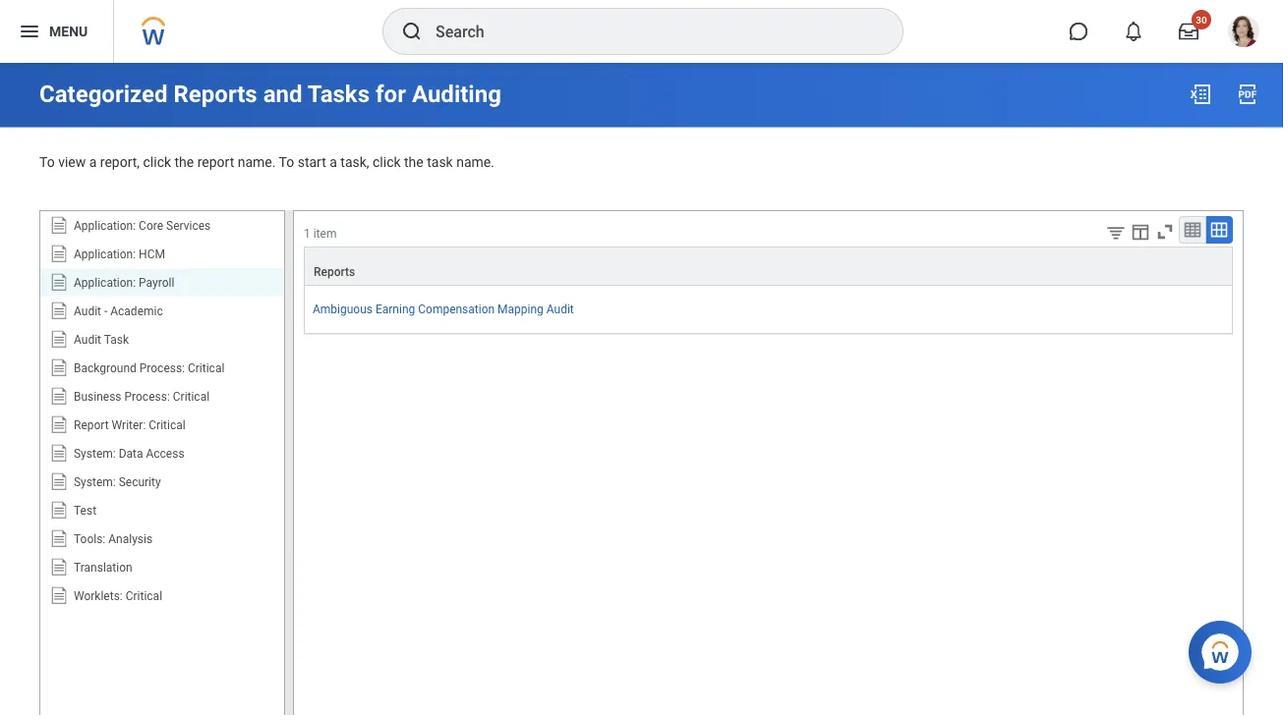Task type: vqa. For each thing, say whether or not it's contained in the screenshot.
THE APPLICATION: CORE SERVICES
yes



Task type: describe. For each thing, give the bounding box(es) containing it.
critical for business process: critical
[[173, 390, 210, 404]]

ambiguous
[[313, 303, 373, 317]]

reports row
[[304, 247, 1233, 286]]

2 to from the left
[[279, 154, 294, 171]]

for
[[376, 80, 406, 108]]

search image
[[400, 20, 424, 43]]

critical right worklets:
[[126, 589, 162, 603]]

1 a from the left
[[89, 154, 97, 171]]

writer:
[[112, 418, 146, 432]]

background
[[74, 361, 136, 375]]

audit for audit task
[[74, 333, 101, 347]]

process: for background
[[139, 361, 185, 375]]

access
[[146, 447, 184, 461]]

business
[[74, 390, 121, 404]]

notifications large image
[[1124, 22, 1143, 41]]

application: hcm
[[74, 247, 165, 261]]

2 name. from the left
[[456, 154, 494, 171]]

categorized
[[39, 80, 168, 108]]

application: core services
[[74, 219, 211, 233]]

categorized reports and tasks for auditing
[[39, 80, 501, 108]]

compensation
[[418, 303, 495, 317]]

system: for system: security
[[74, 475, 116, 489]]

justify image
[[18, 20, 41, 43]]

report
[[197, 154, 234, 171]]

start
[[298, 154, 326, 171]]

30
[[1196, 14, 1207, 26]]

profile logan mcneil image
[[1228, 16, 1259, 51]]

and
[[263, 80, 302, 108]]

1 the from the left
[[175, 154, 194, 171]]

2 a from the left
[[330, 154, 337, 171]]

hcm
[[139, 247, 165, 261]]

ambiguous earning compensation mapping audit
[[313, 303, 574, 317]]

to view a report, click the report name. to start a task, click the task name.
[[39, 154, 494, 171]]

tasks
[[308, 80, 370, 108]]

click to view/edit grid preferences image
[[1130, 221, 1151, 243]]

reports button
[[305, 248, 1232, 285]]

audit for audit - academic
[[74, 304, 101, 318]]

0 horizontal spatial reports
[[174, 80, 257, 108]]

business process: critical
[[74, 390, 210, 404]]

table image
[[1183, 220, 1202, 240]]

application: for application: core services
[[74, 219, 136, 233]]

view printable version (pdf) image
[[1236, 83, 1259, 106]]



Task type: locate. For each thing, give the bounding box(es) containing it.
analysis
[[108, 532, 152, 546]]

mapping
[[498, 303, 544, 317]]

a right start
[[330, 154, 337, 171]]

critical for background process: critical
[[188, 361, 224, 375]]

to
[[39, 154, 55, 171], [279, 154, 294, 171]]

click
[[143, 154, 171, 171], [373, 154, 401, 171]]

worklets: critical
[[74, 589, 162, 603]]

-
[[104, 304, 107, 318]]

worklets:
[[74, 589, 123, 603]]

expand table image
[[1209, 220, 1229, 240]]

view
[[58, 154, 86, 171]]

name. right report
[[238, 154, 276, 171]]

export to excel image
[[1189, 83, 1212, 106]]

audit left -
[[74, 304, 101, 318]]

system: for system: data access
[[74, 447, 116, 461]]

Search Workday  search field
[[436, 10, 862, 53]]

item
[[313, 227, 337, 241]]

ambiguous earning compensation mapping audit link
[[313, 299, 574, 317]]

1 horizontal spatial reports
[[314, 266, 355, 279]]

critical up access
[[149, 418, 185, 432]]

application: for application: hcm
[[74, 247, 136, 261]]

task
[[427, 154, 453, 171]]

task
[[104, 333, 129, 347]]

tools: analysis
[[74, 532, 152, 546]]

1 application: from the top
[[74, 219, 136, 233]]

1 to from the left
[[39, 154, 55, 171]]

data
[[119, 447, 143, 461]]

translation
[[74, 561, 132, 575]]

2 system: from the top
[[74, 475, 116, 489]]

a right view
[[89, 154, 97, 171]]

tools:
[[74, 532, 105, 546]]

test
[[74, 504, 96, 518]]

the left report
[[175, 154, 194, 171]]

auditing
[[412, 80, 501, 108]]

1 name. from the left
[[238, 154, 276, 171]]

process: up business process: critical
[[139, 361, 185, 375]]

system: security
[[74, 475, 161, 489]]

1 horizontal spatial name.
[[456, 154, 494, 171]]

security
[[119, 475, 161, 489]]

critical for report writer: critical
[[149, 418, 185, 432]]

core
[[139, 219, 163, 233]]

0 vertical spatial system:
[[74, 447, 116, 461]]

0 horizontal spatial the
[[175, 154, 194, 171]]

select to filter grid data image
[[1105, 222, 1127, 243]]

fullscreen image
[[1154, 221, 1176, 243]]

2 the from the left
[[404, 154, 423, 171]]

system: data access
[[74, 447, 184, 461]]

1 system: from the top
[[74, 447, 116, 461]]

critical up business process: critical
[[188, 361, 224, 375]]

application: for application: payroll
[[74, 276, 136, 290]]

background process: critical
[[74, 361, 224, 375]]

1 vertical spatial system:
[[74, 475, 116, 489]]

1 item
[[304, 227, 337, 241]]

report,
[[100, 154, 140, 171]]

categorized reports and tasks for auditing main content
[[0, 63, 1283, 716]]

0 horizontal spatial a
[[89, 154, 97, 171]]

0 vertical spatial reports
[[174, 80, 257, 108]]

process: down 'background process: critical'
[[124, 390, 170, 404]]

to left view
[[39, 154, 55, 171]]

the
[[175, 154, 194, 171], [404, 154, 423, 171]]

a
[[89, 154, 97, 171], [330, 154, 337, 171]]

earning
[[376, 303, 415, 317]]

application:
[[74, 219, 136, 233], [74, 247, 136, 261], [74, 276, 136, 290]]

1 vertical spatial reports
[[314, 266, 355, 279]]

audit - academic
[[74, 304, 163, 318]]

1 vertical spatial application:
[[74, 247, 136, 261]]

system: down report
[[74, 447, 116, 461]]

1 horizontal spatial a
[[330, 154, 337, 171]]

to left start
[[279, 154, 294, 171]]

1 horizontal spatial click
[[373, 154, 401, 171]]

critical
[[188, 361, 224, 375], [173, 390, 210, 404], [149, 418, 185, 432], [126, 589, 162, 603]]

menu button
[[0, 0, 113, 63]]

audit
[[546, 303, 574, 317], [74, 304, 101, 318], [74, 333, 101, 347]]

audit right mapping
[[546, 303, 574, 317]]

1 vertical spatial process:
[[124, 390, 170, 404]]

inbox large image
[[1179, 22, 1198, 41]]

0 horizontal spatial click
[[143, 154, 171, 171]]

2 vertical spatial application:
[[74, 276, 136, 290]]

report writer: critical
[[74, 418, 185, 432]]

audit left task
[[74, 333, 101, 347]]

0 horizontal spatial to
[[39, 154, 55, 171]]

name.
[[238, 154, 276, 171], [456, 154, 494, 171]]

system:
[[74, 447, 116, 461], [74, 475, 116, 489]]

2 application: from the top
[[74, 247, 136, 261]]

0 vertical spatial application:
[[74, 219, 136, 233]]

the left task
[[404, 154, 423, 171]]

reports inside popup button
[[314, 266, 355, 279]]

application: up application: payroll
[[74, 247, 136, 261]]

menu
[[49, 23, 88, 39]]

application: up application: hcm at the left of page
[[74, 219, 136, 233]]

application: up -
[[74, 276, 136, 290]]

2 click from the left
[[373, 154, 401, 171]]

reports up "ambiguous"
[[314, 266, 355, 279]]

click right report, at top left
[[143, 154, 171, 171]]

payroll
[[139, 276, 174, 290]]

reports left and
[[174, 80, 257, 108]]

30 button
[[1167, 10, 1211, 53]]

academic
[[110, 304, 163, 318]]

process:
[[139, 361, 185, 375], [124, 390, 170, 404]]

3 application: from the top
[[74, 276, 136, 290]]

task,
[[340, 154, 369, 171]]

toolbar
[[1090, 216, 1233, 247]]

services
[[166, 219, 211, 233]]

critical down 'background process: critical'
[[173, 390, 210, 404]]

1 horizontal spatial to
[[279, 154, 294, 171]]

reports
[[174, 80, 257, 108], [314, 266, 355, 279]]

report
[[74, 418, 109, 432]]

1 horizontal spatial the
[[404, 154, 423, 171]]

click right the task,
[[373, 154, 401, 171]]

name. right task
[[456, 154, 494, 171]]

application: payroll
[[74, 276, 174, 290]]

process: for business
[[124, 390, 170, 404]]

audit task
[[74, 333, 129, 347]]

0 horizontal spatial name.
[[238, 154, 276, 171]]

system: up test
[[74, 475, 116, 489]]

0 vertical spatial process:
[[139, 361, 185, 375]]

toolbar inside categorized reports and tasks for auditing main content
[[1090, 216, 1233, 247]]

1
[[304, 227, 310, 241]]

1 click from the left
[[143, 154, 171, 171]]



